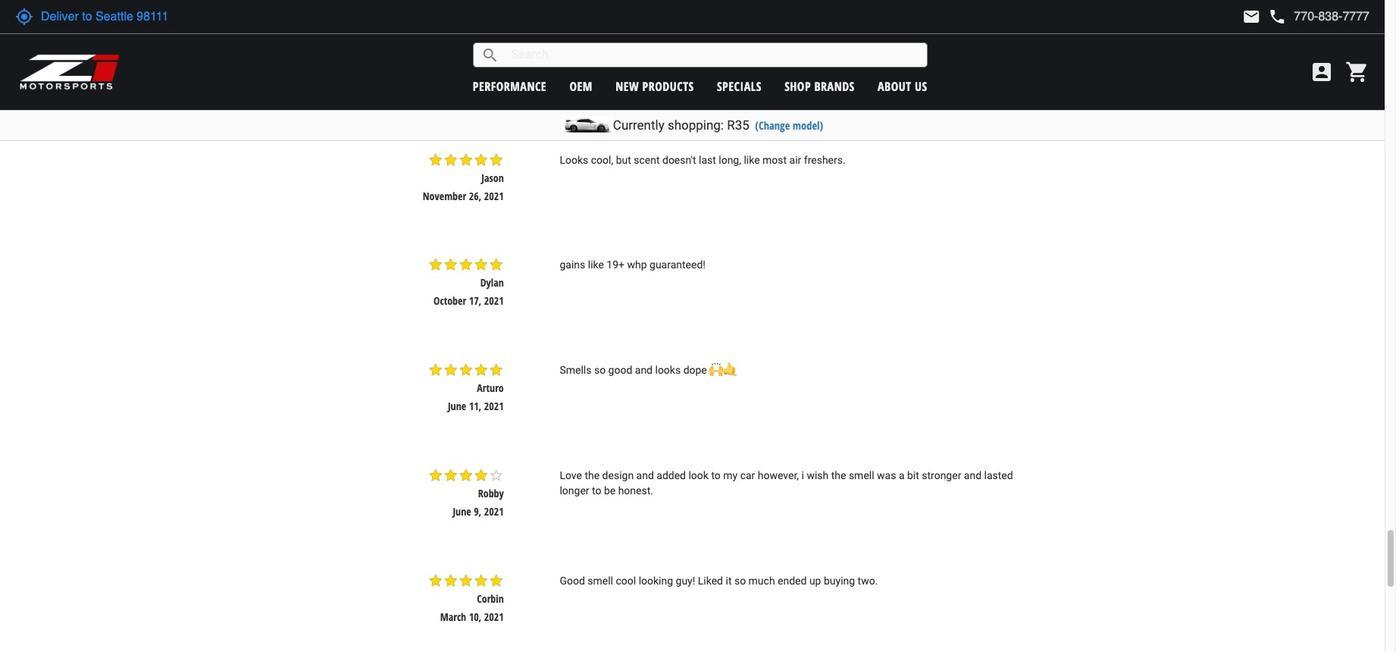 Task type: describe. For each thing, give the bounding box(es) containing it.
ended
[[778, 574, 807, 587]]

dope
[[684, 364, 707, 376]]

look
[[689, 469, 709, 481]]

0 horizontal spatial to
[[592, 484, 602, 496]]

shopping_cart
[[1346, 60, 1370, 84]]

and for star
[[635, 364, 653, 376]]

oem
[[570, 78, 593, 94]]

and left 'lasted'
[[964, 469, 982, 481]]

(change
[[755, 118, 790, 133]]

looks cool, but scent doesn't last long, like most air freshers.
[[560, 154, 846, 166]]

stronger
[[922, 469, 962, 481]]

was
[[877, 469, 896, 481]]

up
[[810, 574, 821, 587]]

2021 for star star star star star arturo june 11, 2021
[[484, 399, 504, 413]]

specials link
[[717, 78, 762, 94]]

most
[[763, 154, 787, 166]]

16,
[[469, 83, 482, 98]]

r35
[[727, 118, 750, 133]]

19+
[[607, 259, 625, 271]]

june for star_border
[[453, 504, 471, 518]]

good
[[560, 574, 585, 587]]

car
[[740, 469, 755, 481]]

love the design and added look to my car however, i wish the smell was a bit stronger and lasted longer to be honest.
[[560, 469, 1013, 496]]

buying
[[824, 574, 855, 587]]

a
[[899, 469, 905, 481]]

10,
[[469, 609, 482, 624]]

performance
[[473, 78, 547, 94]]

love
[[560, 469, 582, 481]]

about us link
[[878, 78, 928, 94]]

0 vertical spatial so
[[594, 364, 606, 376]]

1 vertical spatial like
[[588, 259, 604, 271]]

star_border
[[489, 468, 504, 483]]

(change model) link
[[755, 118, 824, 133]]

z1 motorsports logo image
[[19, 53, 121, 91]]

air
[[790, 154, 802, 166]]

but
[[616, 154, 631, 166]]

longer
[[560, 484, 590, 496]]

account_box
[[1310, 60, 1334, 84]]

good
[[608, 364, 633, 376]]

star star star star star dylan october 17, 2021
[[428, 257, 504, 308]]

star star star star star corbin march 10, 2021
[[428, 573, 504, 624]]

good smell cool looking guy! liked it so much ended up buying two.
[[560, 574, 878, 587]]

long,
[[719, 154, 741, 166]]

joshua
[[476, 65, 504, 79]]

lasted
[[984, 469, 1013, 481]]

oem link
[[570, 78, 593, 94]]

model)
[[793, 118, 824, 133]]

be
[[604, 484, 616, 496]]

about
[[878, 78, 912, 94]]

my
[[723, 469, 738, 481]]

phone link
[[1269, 8, 1370, 26]]

0 vertical spatial to
[[711, 469, 721, 481]]

shop brands link
[[785, 78, 855, 94]]

june for star
[[448, 399, 466, 413]]

corbin
[[477, 591, 504, 606]]

march inside star star star joshua march 16, 2022
[[440, 83, 466, 98]]

2021 for star star star star star jason november 26, 2021
[[484, 188, 504, 203]]

looks
[[655, 364, 681, 376]]

2021 for star star star star star corbin march 10, 2021
[[484, 609, 504, 624]]

star star star star star_border robby june 9, 2021
[[428, 468, 504, 518]]

shopping:
[[668, 118, 724, 133]]

guaranteed!
[[650, 259, 706, 271]]

guy!
[[676, 574, 696, 587]]



Task type: locate. For each thing, give the bounding box(es) containing it.
new products link
[[616, 78, 694, 94]]

0 horizontal spatial the
[[585, 469, 600, 481]]

🙌🤙
[[710, 364, 737, 376]]

2021
[[484, 188, 504, 203], [484, 294, 504, 308], [484, 399, 504, 413], [484, 504, 504, 518], [484, 609, 504, 624]]

0 horizontal spatial smell
[[588, 574, 613, 587]]

26,
[[469, 188, 482, 203]]

products
[[643, 78, 694, 94]]

to left my
[[711, 469, 721, 481]]

4 2021 from the top
[[484, 504, 504, 518]]

scent
[[634, 154, 660, 166]]

currently shopping: r35 (change model)
[[613, 118, 824, 133]]

star star star star star jason november 26, 2021
[[423, 152, 504, 203]]

shop
[[785, 78, 811, 94]]

1 vertical spatial so
[[735, 574, 746, 587]]

mail
[[1243, 8, 1261, 26]]

june inside star star star star star arturo june 11, 2021
[[448, 399, 466, 413]]

1 the from the left
[[585, 469, 600, 481]]

1 horizontal spatial like
[[744, 154, 760, 166]]

shopping_cart link
[[1342, 60, 1370, 84]]

star star star joshua march 16, 2022
[[440, 47, 504, 98]]

liked
[[698, 574, 723, 587]]

2022
[[484, 83, 504, 98]]

2021 down corbin
[[484, 609, 504, 624]]

last
[[699, 154, 716, 166]]

smell left the was
[[849, 469, 875, 481]]

looking
[[639, 574, 673, 587]]

so left the good
[[594, 364, 606, 376]]

smells so good and looks dope 🙌🤙
[[560, 364, 737, 376]]

2021 for star star star star star_border robby june 9, 2021
[[484, 504, 504, 518]]

mail link
[[1243, 8, 1261, 26]]

brands
[[815, 78, 855, 94]]

us
[[915, 78, 928, 94]]

smell left cool
[[588, 574, 613, 587]]

2 the from the left
[[831, 469, 846, 481]]

1 vertical spatial march
[[440, 609, 466, 624]]

0 vertical spatial smell
[[849, 469, 875, 481]]

17,
[[469, 294, 482, 308]]

2021 inside star star star star star_border robby june 9, 2021
[[484, 504, 504, 518]]

design
[[602, 469, 634, 481]]

march
[[440, 83, 466, 98], [440, 609, 466, 624]]

and for star_border
[[637, 469, 654, 481]]

doesn't
[[663, 154, 696, 166]]

the right love
[[585, 469, 600, 481]]

2021 down arturo
[[484, 399, 504, 413]]

0 vertical spatial march
[[440, 83, 466, 98]]

1 march from the top
[[440, 83, 466, 98]]

new
[[616, 78, 639, 94]]

much
[[749, 574, 775, 587]]

the right wish
[[831, 469, 846, 481]]

march left 10,
[[440, 609, 466, 624]]

march left 16,
[[440, 83, 466, 98]]

0 vertical spatial june
[[448, 399, 466, 413]]

march inside star star star star star corbin march 10, 2021
[[440, 609, 466, 624]]

and
[[635, 364, 653, 376], [637, 469, 654, 481], [964, 469, 982, 481]]

2021 inside star star star star star corbin march 10, 2021
[[484, 609, 504, 624]]

looks
[[560, 154, 589, 166]]

phone
[[1269, 8, 1287, 26]]

the
[[585, 469, 600, 481], [831, 469, 846, 481]]

specials
[[717, 78, 762, 94]]

1 vertical spatial smell
[[588, 574, 613, 587]]

0 vertical spatial like
[[744, 154, 760, 166]]

june inside star star star star star_border robby june 9, 2021
[[453, 504, 471, 518]]

smell inside the love the design and added look to my car however, i wish the smell was a bit stronger and lasted longer to be honest.
[[849, 469, 875, 481]]

5 2021 from the top
[[484, 609, 504, 624]]

performance link
[[473, 78, 547, 94]]

about us
[[878, 78, 928, 94]]

so
[[594, 364, 606, 376], [735, 574, 746, 587]]

1 horizontal spatial the
[[831, 469, 846, 481]]

2021 right 9,
[[484, 504, 504, 518]]

and up honest. at bottom left
[[637, 469, 654, 481]]

2021 down dylan
[[484, 294, 504, 308]]

robby
[[478, 486, 504, 500]]

2021 down jason
[[484, 188, 504, 203]]

i
[[802, 469, 804, 481]]

wish
[[807, 469, 829, 481]]

added
[[657, 469, 686, 481]]

so right it
[[735, 574, 746, 587]]

smell
[[849, 469, 875, 481], [588, 574, 613, 587]]

smells
[[560, 364, 592, 376]]

mail phone
[[1243, 8, 1287, 26]]

cool,
[[591, 154, 613, 166]]

11,
[[469, 399, 482, 413]]

1 vertical spatial to
[[592, 484, 602, 496]]

like right long,
[[744, 154, 760, 166]]

currently
[[613, 118, 665, 133]]

2021 inside star star star star star arturo june 11, 2021
[[484, 399, 504, 413]]

honest.
[[618, 484, 654, 496]]

1 horizontal spatial to
[[711, 469, 721, 481]]

3 2021 from the top
[[484, 399, 504, 413]]

like left 19+
[[588, 259, 604, 271]]

november
[[423, 188, 466, 203]]

2021 inside star star star star star dylan october 17, 2021
[[484, 294, 504, 308]]

1 horizontal spatial so
[[735, 574, 746, 587]]

cool
[[616, 574, 636, 587]]

9,
[[474, 504, 482, 518]]

1 horizontal spatial smell
[[849, 469, 875, 481]]

2 2021 from the top
[[484, 294, 504, 308]]

Search search field
[[499, 43, 927, 67]]

0 horizontal spatial so
[[594, 364, 606, 376]]

to left the be
[[592, 484, 602, 496]]

however,
[[758, 469, 799, 481]]

it
[[726, 574, 732, 587]]

whp
[[627, 259, 647, 271]]

like
[[744, 154, 760, 166], [588, 259, 604, 271]]

new products
[[616, 78, 694, 94]]

dylan
[[480, 275, 504, 290]]

june
[[448, 399, 466, 413], [453, 504, 471, 518]]

to
[[711, 469, 721, 481], [592, 484, 602, 496]]

0 horizontal spatial like
[[588, 259, 604, 271]]

and right the good
[[635, 364, 653, 376]]

search
[[481, 46, 499, 64]]

june left 9,
[[453, 504, 471, 518]]

two.
[[858, 574, 878, 587]]

2021 inside star star star star star jason november 26, 2021
[[484, 188, 504, 203]]

star
[[459, 47, 474, 62], [474, 47, 489, 62], [489, 47, 504, 62], [428, 152, 443, 167], [443, 152, 459, 167], [459, 152, 474, 167], [474, 152, 489, 167], [489, 152, 504, 167], [428, 257, 443, 272], [443, 257, 459, 272], [459, 257, 474, 272], [474, 257, 489, 272], [489, 257, 504, 272], [428, 362, 443, 378], [443, 362, 459, 378], [459, 362, 474, 378], [474, 362, 489, 378], [489, 362, 504, 378], [428, 468, 443, 483], [443, 468, 459, 483], [459, 468, 474, 483], [474, 468, 489, 483], [428, 573, 443, 588], [443, 573, 459, 588], [459, 573, 474, 588], [474, 573, 489, 588], [489, 573, 504, 588]]

bit
[[907, 469, 919, 481]]

freshers.
[[804, 154, 846, 166]]

june left 11,
[[448, 399, 466, 413]]

1 vertical spatial june
[[453, 504, 471, 518]]

1 2021 from the top
[[484, 188, 504, 203]]

2021 for star star star star star dylan october 17, 2021
[[484, 294, 504, 308]]

account_box link
[[1306, 60, 1338, 84]]

gains
[[560, 259, 585, 271]]

star star star star star arturo june 11, 2021
[[428, 362, 504, 413]]

my_location
[[15, 8, 33, 26]]

2 march from the top
[[440, 609, 466, 624]]

arturo
[[477, 381, 504, 395]]

shop brands
[[785, 78, 855, 94]]

gains like 19+ whp guaranteed!
[[560, 259, 706, 271]]



Task type: vqa. For each thing, say whether or not it's contained in the screenshot.


